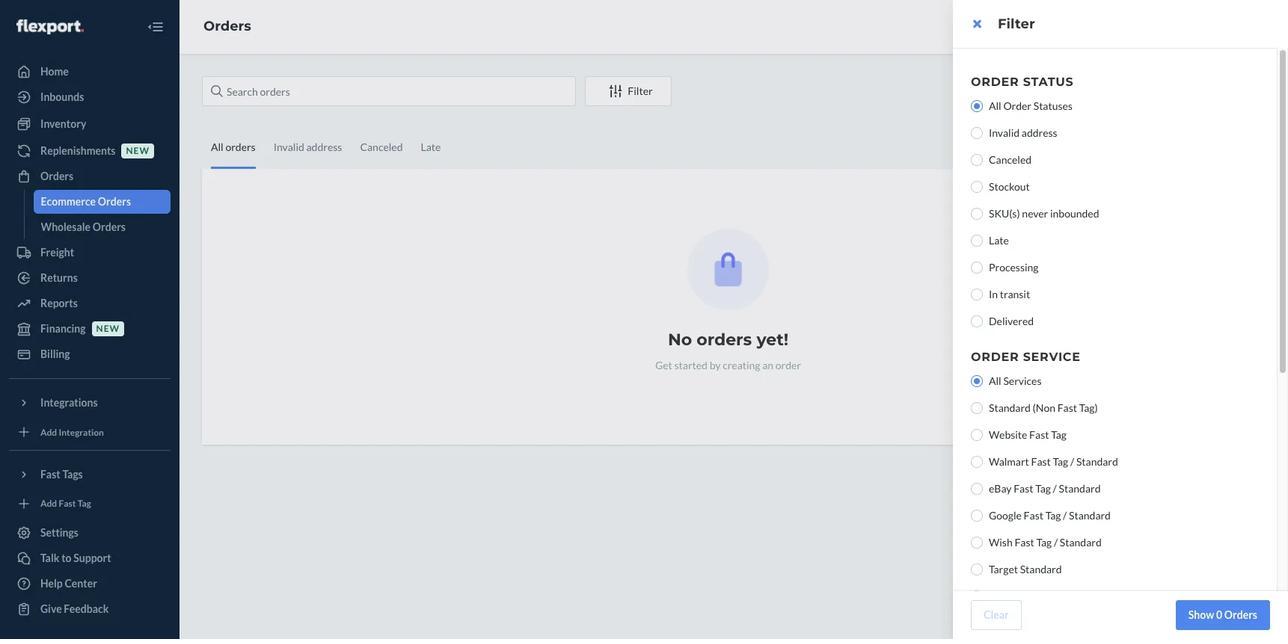 Task type: describe. For each thing, give the bounding box(es) containing it.
order status
[[972, 75, 1074, 89]]

invalid
[[990, 127, 1020, 139]]

clear button
[[972, 601, 1022, 631]]

standard (non fast tag)
[[990, 402, 1099, 415]]

close image
[[973, 18, 982, 30]]

0 vertical spatial (non
[[1033, 402, 1056, 415]]

/ for google
[[1064, 510, 1068, 522]]

/ for walmart
[[1071, 456, 1075, 469]]

show 0 orders button
[[1176, 601, 1271, 631]]

order service
[[972, 350, 1081, 365]]

status
[[1024, 75, 1074, 89]]

target
[[990, 564, 1019, 576]]

/ for ebay
[[1054, 483, 1058, 496]]

1 vertical spatial tag)
[[1065, 591, 1083, 603]]

day
[[998, 591, 1016, 603]]

walmart
[[990, 456, 1030, 469]]

sku(s)
[[990, 207, 1021, 220]]

tag for walmart
[[1054, 456, 1069, 469]]

order for status
[[972, 75, 1020, 89]]

fast for ebay
[[1014, 483, 1034, 496]]

google fast tag / standard
[[990, 510, 1112, 522]]

standard for google fast tag / standard
[[1070, 510, 1112, 522]]

standard for wish fast tag / standard
[[1061, 537, 1102, 549]]

delivered
[[990, 315, 1035, 328]]

wish
[[990, 537, 1013, 549]]

service
[[1024, 350, 1081, 365]]

ebay fast tag / standard
[[990, 483, 1101, 496]]

clear
[[984, 609, 1010, 622]]

in
[[990, 288, 999, 301]]

1 vertical spatial (non
[[1018, 591, 1041, 603]]

standard up website
[[990, 402, 1031, 415]]

standard for ebay fast tag / standard
[[1060, 483, 1101, 496]]

tag for google
[[1046, 510, 1062, 522]]

all for order status
[[990, 100, 1002, 112]]

0 vertical spatial tag)
[[1080, 402, 1099, 415]]

all services
[[990, 375, 1042, 388]]

statuses
[[1034, 100, 1073, 112]]

fast down target standard
[[1043, 591, 1063, 603]]

filter
[[999, 16, 1036, 32]]

never
[[1023, 207, 1049, 220]]



Task type: vqa. For each thing, say whether or not it's contained in the screenshot.
'estimate' to the left
no



Task type: locate. For each thing, give the bounding box(es) containing it.
late
[[990, 234, 1010, 247]]

fast down "standard (non fast tag)"
[[1030, 429, 1050, 442]]

standard up wish fast tag / standard
[[1070, 510, 1112, 522]]

tag for ebay
[[1036, 483, 1052, 496]]

tag up google fast tag / standard
[[1036, 483, 1052, 496]]

fast right wish
[[1015, 537, 1035, 549]]

1 vertical spatial all
[[990, 375, 1002, 388]]

fast
[[1058, 402, 1078, 415], [1030, 429, 1050, 442], [1032, 456, 1052, 469], [1014, 483, 1034, 496], [1024, 510, 1044, 522], [1015, 537, 1035, 549], [1043, 591, 1063, 603]]

services
[[1004, 375, 1042, 388]]

standard
[[990, 402, 1031, 415], [1077, 456, 1119, 469], [1060, 483, 1101, 496], [1070, 510, 1112, 522], [1061, 537, 1102, 549], [1021, 564, 1063, 576]]

3
[[990, 591, 996, 603]]

orders
[[1225, 609, 1258, 622]]

0 vertical spatial all
[[990, 100, 1002, 112]]

tag) down service
[[1080, 402, 1099, 415]]

address
[[1022, 127, 1058, 139]]

standard down walmart fast tag / standard
[[1060, 483, 1101, 496]]

0 vertical spatial order
[[972, 75, 1020, 89]]

standard down google fast tag / standard
[[1061, 537, 1102, 549]]

all
[[990, 100, 1002, 112], [990, 375, 1002, 388]]

order for service
[[972, 350, 1020, 365]]

fast for wish
[[1015, 537, 1035, 549]]

standard up ebay fast tag / standard on the right bottom
[[1077, 456, 1119, 469]]

/ for wish
[[1055, 537, 1059, 549]]

tag for website
[[1052, 429, 1067, 442]]

order down the order status
[[1004, 100, 1032, 112]]

inbounded
[[1051, 207, 1100, 220]]

1 all from the top
[[990, 100, 1002, 112]]

all order statuses
[[990, 100, 1073, 112]]

fast right google
[[1024, 510, 1044, 522]]

/ down walmart fast tag / standard
[[1054, 483, 1058, 496]]

walmart fast tag / standard
[[990, 456, 1119, 469]]

fast right ebay
[[1014, 483, 1034, 496]]

order
[[972, 75, 1020, 89], [1004, 100, 1032, 112], [972, 350, 1020, 365]]

2 all from the top
[[990, 375, 1002, 388]]

stockout
[[990, 180, 1030, 193]]

fast for website
[[1030, 429, 1050, 442]]

tag up ebay fast tag / standard on the right bottom
[[1054, 456, 1069, 469]]

fast up ebay fast tag / standard on the right bottom
[[1032, 456, 1052, 469]]

tag up walmart fast tag / standard
[[1052, 429, 1067, 442]]

standard for walmart fast tag / standard
[[1077, 456, 1119, 469]]

fast for walmart
[[1032, 456, 1052, 469]]

1 vertical spatial order
[[1004, 100, 1032, 112]]

order up all order statuses
[[972, 75, 1020, 89]]

in transit
[[990, 288, 1031, 301]]

tag down google fast tag / standard
[[1037, 537, 1053, 549]]

tag) down wish fast tag / standard
[[1065, 591, 1083, 603]]

tag for wish
[[1037, 537, 1053, 549]]

all left services
[[990, 375, 1002, 388]]

ebay
[[990, 483, 1012, 496]]

2 vertical spatial order
[[972, 350, 1020, 365]]

show
[[1189, 609, 1215, 622]]

processing
[[990, 261, 1039, 274]]

fast for google
[[1024, 510, 1044, 522]]

/ up wish fast tag / standard
[[1064, 510, 1068, 522]]

target standard
[[990, 564, 1063, 576]]

/ up ebay fast tag / standard on the right bottom
[[1071, 456, 1075, 469]]

/
[[1071, 456, 1075, 469], [1054, 483, 1058, 496], [1064, 510, 1068, 522], [1055, 537, 1059, 549]]

invalid address
[[990, 127, 1058, 139]]

3 day (non fast tag)
[[990, 591, 1083, 603]]

fast up website fast tag
[[1058, 402, 1078, 415]]

sku(s) never inbounded
[[990, 207, 1100, 220]]

canceled
[[990, 153, 1032, 166]]

website fast tag
[[990, 429, 1067, 442]]

tag)
[[1080, 402, 1099, 415], [1065, 591, 1083, 603]]

order up all services
[[972, 350, 1020, 365]]

tag up wish fast tag / standard
[[1046, 510, 1062, 522]]

tag
[[1052, 429, 1067, 442], [1054, 456, 1069, 469], [1036, 483, 1052, 496], [1046, 510, 1062, 522], [1037, 537, 1053, 549]]

(non
[[1033, 402, 1056, 415], [1018, 591, 1041, 603]]

None radio
[[972, 100, 984, 112], [972, 154, 984, 166], [972, 235, 984, 247], [972, 262, 984, 274], [972, 316, 984, 328], [972, 430, 984, 442], [972, 564, 984, 576], [972, 100, 984, 112], [972, 154, 984, 166], [972, 235, 984, 247], [972, 262, 984, 274], [972, 316, 984, 328], [972, 430, 984, 442], [972, 564, 984, 576]]

wish fast tag / standard
[[990, 537, 1102, 549]]

all up invalid
[[990, 100, 1002, 112]]

None radio
[[972, 127, 984, 139], [972, 181, 984, 193], [972, 208, 984, 220], [972, 289, 984, 301], [972, 376, 984, 388], [972, 403, 984, 415], [972, 457, 984, 469], [972, 484, 984, 496], [972, 510, 984, 522], [972, 537, 984, 549], [972, 127, 984, 139], [972, 181, 984, 193], [972, 208, 984, 220], [972, 289, 984, 301], [972, 376, 984, 388], [972, 403, 984, 415], [972, 457, 984, 469], [972, 484, 984, 496], [972, 510, 984, 522], [972, 537, 984, 549]]

(non right the day
[[1018, 591, 1041, 603]]

0
[[1217, 609, 1223, 622]]

transit
[[1001, 288, 1031, 301]]

google
[[990, 510, 1022, 522]]

website
[[990, 429, 1028, 442]]

standard down wish fast tag / standard
[[1021, 564, 1063, 576]]

(non up website fast tag
[[1033, 402, 1056, 415]]

show 0 orders
[[1189, 609, 1258, 622]]

/ down google fast tag / standard
[[1055, 537, 1059, 549]]

all for order service
[[990, 375, 1002, 388]]



